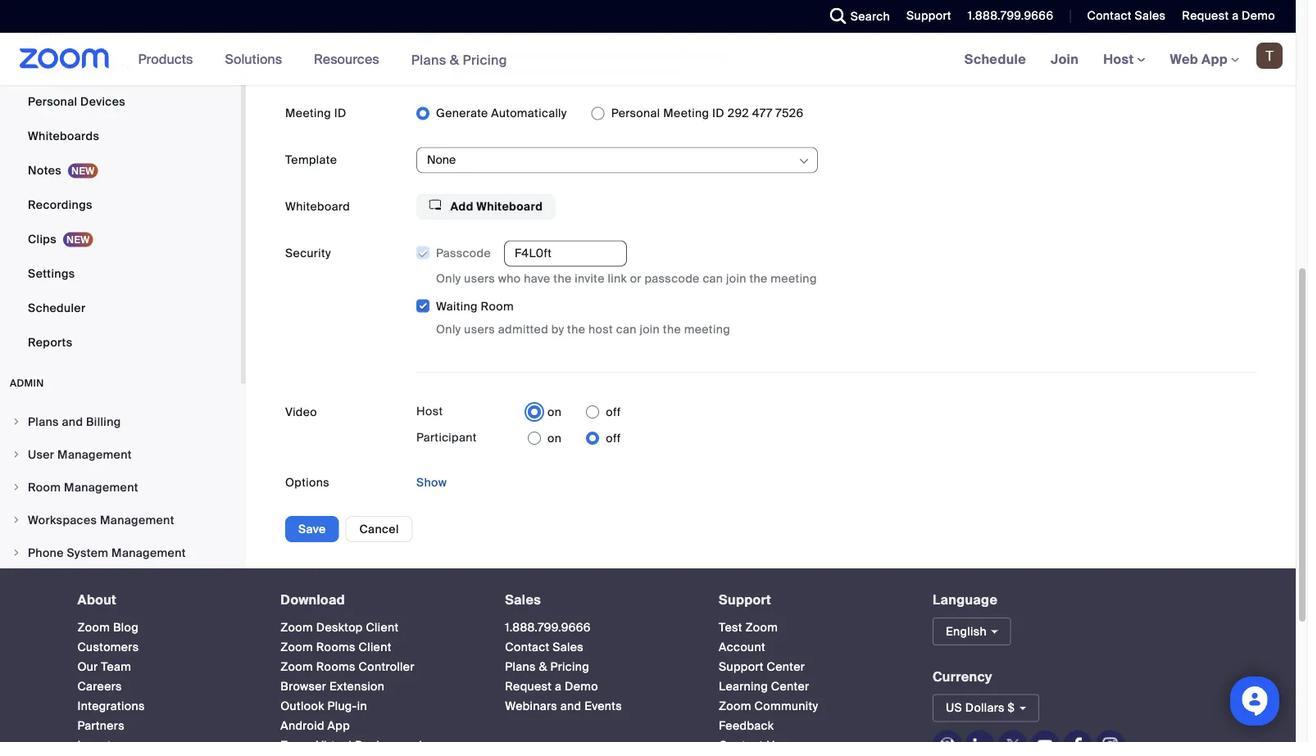 Task type: locate. For each thing, give the bounding box(es) containing it.
on up participant option group
[[547, 405, 562, 420]]

right image left workspaces
[[11, 516, 21, 526]]

settings
[[28, 266, 75, 281]]

2 vertical spatial plans
[[505, 659, 536, 674]]

support link
[[894, 0, 955, 33], [906, 8, 951, 23], [719, 592, 771, 609]]

side navigation navigation
[[0, 0, 246, 636]]

meeting id option group
[[416, 100, 1256, 127]]

0 vertical spatial off
[[606, 405, 621, 420]]

0 vertical spatial plans
[[411, 51, 446, 68]]

1.888.799.9666 down sales link
[[505, 620, 591, 635]]

right image inside user management menu item
[[11, 450, 21, 460]]

on inside host option group
[[547, 405, 562, 420]]

currency
[[933, 669, 992, 686]]

0 vertical spatial join
[[726, 271, 746, 286]]

app
[[1201, 50, 1228, 68], [328, 718, 350, 733]]

right image inside room management menu item
[[11, 483, 21, 493]]

1 vertical spatial meeting
[[684, 322, 730, 337]]

center up community
[[771, 679, 809, 694]]

zoom desktop client zoom rooms client zoom rooms controller browser extension outlook plug-in android app
[[281, 620, 415, 733]]

1 horizontal spatial can
[[703, 271, 723, 286]]

support right search
[[906, 8, 951, 23]]

personal for personal devices
[[28, 94, 77, 109]]

phone inside 'menu item'
[[28, 546, 64, 561]]

plans & pricing link
[[411, 51, 507, 68], [411, 51, 507, 68], [505, 659, 589, 674]]

0 horizontal spatial host
[[416, 404, 443, 419]]

phone
[[28, 25, 64, 40], [28, 546, 64, 561]]

web app button
[[1170, 50, 1239, 68]]

only up waiting in the left of the page
[[436, 271, 461, 286]]

personal for personal contacts
[[28, 60, 77, 75]]

0 horizontal spatial can
[[616, 322, 637, 337]]

personal inside "meeting id" option group
[[611, 106, 660, 121]]

None text field
[[504, 241, 627, 267]]

1 vertical spatial pricing
[[550, 659, 589, 674]]

have up after
[[573, 46, 599, 61]]

community
[[754, 699, 818, 714]]

host option group
[[528, 399, 621, 426]]

phone system management menu item
[[0, 538, 241, 569]]

support
[[906, 8, 951, 23], [719, 592, 771, 609], [719, 659, 764, 674]]

0 vertical spatial chat
[[610, 25, 637, 40]]

0 vertical spatial &
[[450, 51, 459, 68]]

0 vertical spatial phone
[[28, 25, 64, 40]]

1 horizontal spatial contact
[[1087, 8, 1132, 23]]

personal down meeting.
[[611, 106, 660, 121]]

0 vertical spatial rooms
[[316, 640, 356, 655]]

1 vertical spatial off
[[606, 431, 621, 446]]

1 horizontal spatial meeting
[[771, 271, 817, 286]]

and inside plans and billing menu item
[[62, 414, 83, 430]]

zoom desktop client link
[[281, 620, 399, 635]]

2 vertical spatial and
[[560, 699, 581, 714]]

1 phone from the top
[[28, 25, 64, 40]]

0 vertical spatial have
[[573, 46, 599, 61]]

0 vertical spatial users
[[464, 271, 495, 286]]

1 horizontal spatial sales
[[553, 640, 584, 655]]

personal
[[28, 60, 77, 75], [28, 94, 77, 109], [611, 106, 660, 121]]

integrations
[[77, 699, 145, 714]]

host down 'contact sales'
[[1103, 50, 1137, 68]]

1 vertical spatial on
[[547, 431, 562, 446]]

admin menu menu
[[0, 407, 241, 636]]

1 vertical spatial phone
[[28, 546, 64, 561]]

right image for user management
[[11, 450, 21, 460]]

2 right image from the top
[[11, 516, 21, 526]]

1 vertical spatial contact
[[505, 640, 550, 655]]

sales down 1.888.799.9666 link
[[553, 640, 584, 655]]

2 id from the left
[[712, 106, 724, 121]]

rooms down the desktop
[[316, 640, 356, 655]]

contact
[[1087, 8, 1132, 23], [505, 640, 550, 655]]

0 horizontal spatial request
[[505, 679, 552, 694]]

add whiteboard
[[447, 199, 543, 214]]

download link
[[281, 592, 345, 609]]

admitted
[[498, 322, 548, 337]]

banner containing products
[[0, 33, 1296, 86]]

controller
[[359, 659, 415, 674]]

477
[[752, 106, 772, 121]]

in
[[357, 699, 367, 714]]

support up test zoom link
[[719, 592, 771, 609]]

product information navigation
[[126, 33, 520, 86]]

0 vertical spatial client
[[366, 620, 399, 635]]

0 horizontal spatial id
[[334, 106, 346, 121]]

app down plug-
[[328, 718, 350, 733]]

before
[[520, 64, 556, 79]]

1 horizontal spatial plans
[[411, 51, 446, 68]]

0 vertical spatial room
[[481, 299, 514, 314]]

contact up host dropdown button
[[1087, 8, 1132, 23]]

& down 1.888.799.9666 link
[[539, 659, 547, 674]]

only down waiting in the left of the page
[[436, 322, 461, 337]]

passcode
[[436, 245, 491, 261]]

right image
[[11, 417, 21, 427], [11, 483, 21, 493], [11, 548, 21, 558]]

1 vertical spatial 1.888.799.9666
[[505, 620, 591, 635]]

browser
[[281, 679, 326, 694]]

0 vertical spatial host
[[1103, 50, 1137, 68]]

enable continuous meeting chat added attendees will have access to the meeting group chat before and after the meeting.
[[452, 25, 727, 79]]

users up the waiting room
[[464, 271, 495, 286]]

personal meeting id 292 477 7526
[[611, 106, 804, 121]]

0 horizontal spatial room
[[28, 480, 61, 495]]

whiteboards link
[[0, 120, 241, 153]]

select meeting template text field
[[427, 148, 797, 173]]

plans up user
[[28, 414, 59, 430]]

plans inside menu item
[[28, 414, 59, 430]]

request up webinars
[[505, 679, 552, 694]]

management down workspaces management menu item
[[111, 546, 186, 561]]

personal up whiteboards on the top of the page
[[28, 94, 77, 109]]

banner
[[0, 33, 1296, 86]]

right image left system
[[11, 548, 21, 558]]

0 vertical spatial demo
[[1242, 8, 1275, 23]]

1 horizontal spatial app
[[1201, 50, 1228, 68]]

only for only users who have the invite link or passcode can join the meeting
[[436, 271, 461, 286]]

sales
[[1135, 8, 1166, 23], [505, 592, 541, 609], [553, 640, 584, 655]]

center up learning center link
[[767, 659, 805, 674]]

1 rooms from the top
[[316, 640, 356, 655]]

right image left user
[[11, 450, 21, 460]]

0 vertical spatial and
[[559, 64, 580, 79]]

android
[[281, 718, 324, 733]]

1 vertical spatial request
[[505, 679, 552, 694]]

1 horizontal spatial a
[[1232, 8, 1239, 23]]

2 vertical spatial sales
[[553, 640, 584, 655]]

0 horizontal spatial whiteboard
[[285, 199, 350, 214]]

contact down 1.888.799.9666 link
[[505, 640, 550, 655]]

support inside "test zoom account support center learning center zoom community feedback"
[[719, 659, 764, 674]]

plug-
[[327, 699, 357, 714]]

2 phone from the top
[[28, 546, 64, 561]]

1 horizontal spatial whiteboard
[[476, 199, 543, 214]]

webinars and events link
[[505, 699, 622, 714]]

a inside 1.888.799.9666 contact sales plans & pricing request a demo webinars and events
[[555, 679, 562, 694]]

show options image
[[797, 154, 811, 168]]

resources button
[[314, 33, 387, 85]]

on down host option group
[[547, 431, 562, 446]]

phone system management
[[28, 546, 186, 561]]

video
[[285, 405, 317, 420]]

0 vertical spatial support
[[906, 8, 951, 23]]

0 vertical spatial sales
[[1135, 8, 1166, 23]]

join
[[1051, 50, 1079, 68]]

1 vertical spatial plans
[[28, 414, 59, 430]]

1 right image from the top
[[11, 450, 21, 460]]

phone down workspaces
[[28, 546, 64, 561]]

personal contacts
[[28, 60, 131, 75]]

2 off from the top
[[606, 431, 621, 446]]

0 horizontal spatial &
[[450, 51, 459, 68]]

id down the resources
[[334, 106, 346, 121]]

generate
[[436, 106, 488, 121]]

id
[[334, 106, 346, 121], [712, 106, 724, 121]]

billing
[[86, 414, 121, 430]]

1 off from the top
[[606, 405, 621, 420]]

1.888.799.9666 inside button
[[968, 8, 1053, 23]]

2 whiteboard from the left
[[476, 199, 543, 214]]

sales up 1.888.799.9666 link
[[505, 592, 541, 609]]

personal up personal devices
[[28, 60, 77, 75]]

2 horizontal spatial sales
[[1135, 8, 1166, 23]]

demo up "profile picture"
[[1242, 8, 1275, 23]]

1.888.799.9666 button up schedule link
[[968, 8, 1053, 23]]

0 vertical spatial 1.888.799.9666
[[968, 8, 1053, 23]]

whiteboard right add
[[476, 199, 543, 214]]

resources
[[314, 50, 379, 68]]

plans inside 1.888.799.9666 contact sales plans & pricing request a demo webinars and events
[[505, 659, 536, 674]]

1 horizontal spatial have
[[573, 46, 599, 61]]

1.888.799.9666
[[968, 8, 1053, 23], [505, 620, 591, 635]]

1 whiteboard from the left
[[285, 199, 350, 214]]

1 vertical spatial host
[[416, 404, 443, 419]]

2 right image from the top
[[11, 483, 21, 493]]

scheduler
[[28, 301, 86, 316]]

us dollars $
[[946, 701, 1015, 716]]

pricing up "webinars and events" link
[[550, 659, 589, 674]]

3 right image from the top
[[11, 548, 21, 558]]

phone up zoom logo
[[28, 25, 64, 40]]

plans up webinars
[[505, 659, 536, 674]]

app inside zoom desktop client zoom rooms client zoom rooms controller browser extension outlook plug-in android app
[[328, 718, 350, 733]]

and down will
[[559, 64, 580, 79]]

0 horizontal spatial pricing
[[463, 51, 507, 68]]

feedback button
[[719, 718, 774, 733]]

about link
[[77, 592, 117, 609]]

host inside meetings navigation
[[1103, 50, 1137, 68]]

1 vertical spatial demo
[[565, 679, 598, 694]]

us dollars $ button
[[933, 695, 1039, 722]]

off down host option group
[[606, 431, 621, 446]]

2 horizontal spatial plans
[[505, 659, 536, 674]]

management
[[57, 447, 132, 462], [64, 480, 138, 495], [100, 513, 174, 528], [111, 546, 186, 561]]

0 horizontal spatial demo
[[565, 679, 598, 694]]

off inside participant option group
[[606, 431, 621, 446]]

workspaces management menu item
[[0, 505, 241, 536]]

and left billing
[[62, 414, 83, 430]]

0 vertical spatial contact
[[1087, 8, 1132, 23]]

&
[[450, 51, 459, 68], [539, 659, 547, 674]]

plans inside product information navigation
[[411, 51, 446, 68]]

1 vertical spatial room
[[28, 480, 61, 495]]

have right who
[[524, 271, 550, 286]]

host up participant
[[416, 404, 443, 419]]

on inside participant option group
[[547, 431, 562, 446]]

right image for plans
[[11, 417, 21, 427]]

0 horizontal spatial chat
[[490, 64, 517, 79]]

room down who
[[481, 299, 514, 314]]

pricing inside 1.888.799.9666 contact sales plans & pricing request a demo webinars and events
[[550, 659, 589, 674]]

0 vertical spatial app
[[1201, 50, 1228, 68]]

0 horizontal spatial meeting
[[684, 322, 730, 337]]

chat up access
[[610, 25, 637, 40]]

0 vertical spatial right image
[[11, 417, 21, 427]]

careers link
[[77, 679, 122, 694]]

outlook plug-in link
[[281, 699, 367, 714]]

management up the workspaces management
[[64, 480, 138, 495]]

off up participant option group
[[606, 405, 621, 420]]

pricing down enable
[[463, 51, 507, 68]]

zoom inside zoom blog customers our team careers integrations partners
[[77, 620, 110, 635]]

1 vertical spatial rooms
[[316, 659, 356, 674]]

1 horizontal spatial 1.888.799.9666
[[968, 8, 1053, 23]]

app inside meetings navigation
[[1201, 50, 1228, 68]]

1 vertical spatial chat
[[490, 64, 517, 79]]

rooms down zoom rooms client link
[[316, 659, 356, 674]]

0 vertical spatial meeting
[[771, 271, 817, 286]]

1 vertical spatial right image
[[11, 483, 21, 493]]

1 vertical spatial app
[[328, 718, 350, 733]]

1 horizontal spatial room
[[481, 299, 514, 314]]

1 vertical spatial sales
[[505, 592, 541, 609]]

& inside product information navigation
[[450, 51, 459, 68]]

1 horizontal spatial host
[[1103, 50, 1137, 68]]

demo up "webinars and events" link
[[565, 679, 598, 694]]

save
[[298, 522, 326, 537]]

2 users from the top
[[464, 322, 495, 337]]

0 horizontal spatial plans
[[28, 414, 59, 430]]

2 rooms from the top
[[316, 659, 356, 674]]

1 horizontal spatial chat
[[610, 25, 637, 40]]

1.888.799.9666 up schedule link
[[968, 8, 1053, 23]]

on
[[547, 405, 562, 420], [547, 431, 562, 446]]

pricing
[[463, 51, 507, 68], [550, 659, 589, 674]]

phone inside the "personal menu" menu
[[28, 25, 64, 40]]

account
[[719, 640, 765, 655]]

off inside host option group
[[606, 405, 621, 420]]

1 only from the top
[[436, 271, 461, 286]]

1 vertical spatial users
[[464, 322, 495, 337]]

outlook
[[281, 699, 324, 714]]

right image
[[11, 450, 21, 460], [11, 516, 21, 526]]

request up web app dropdown button
[[1182, 8, 1229, 23]]

partners
[[77, 718, 125, 733]]

management down billing
[[57, 447, 132, 462]]

join link
[[1038, 33, 1091, 85]]

chat down the attendees
[[490, 64, 517, 79]]

1 vertical spatial &
[[539, 659, 547, 674]]

host
[[1103, 50, 1137, 68], [416, 404, 443, 419]]

whiteboard down template
[[285, 199, 350, 214]]

right image inside plans and billing menu item
[[11, 417, 21, 427]]

continuous
[[494, 25, 558, 40]]

request a demo link
[[1170, 0, 1296, 33], [1182, 8, 1275, 23], [505, 679, 598, 694]]

right image inside 'phone system management' 'menu item'
[[11, 548, 21, 558]]

can right passcode
[[703, 271, 723, 286]]

solutions button
[[225, 33, 289, 85]]

1 right image from the top
[[11, 417, 21, 427]]

whiteboard
[[285, 199, 350, 214], [476, 199, 543, 214]]

1 vertical spatial only
[[436, 322, 461, 337]]

0 horizontal spatial 1.888.799.9666
[[505, 620, 591, 635]]

1 users from the top
[[464, 271, 495, 286]]

1 vertical spatial join
[[640, 322, 660, 337]]

schedule
[[964, 50, 1026, 68]]

1 vertical spatial right image
[[11, 516, 21, 526]]

meeting inside option group
[[663, 106, 709, 121]]

can right host
[[616, 322, 637, 337]]

0 horizontal spatial app
[[328, 718, 350, 733]]

management down room management menu item at the bottom left of the page
[[100, 513, 174, 528]]

zoom community link
[[719, 699, 818, 714]]

zoom
[[77, 620, 110, 635], [281, 620, 313, 635], [745, 620, 778, 635], [281, 640, 313, 655], [281, 659, 313, 674], [719, 699, 751, 714]]

2 vertical spatial right image
[[11, 548, 21, 558]]

extension
[[329, 679, 385, 694]]

1.888.799.9666 inside 1.888.799.9666 contact sales plans & pricing request a demo webinars and events
[[505, 620, 591, 635]]

a up web app dropdown button
[[1232, 8, 1239, 23]]

right image inside workspaces management menu item
[[11, 516, 21, 526]]

join right host
[[640, 322, 660, 337]]

id left 292
[[712, 106, 724, 121]]

1 horizontal spatial pricing
[[550, 659, 589, 674]]

2 on from the top
[[547, 431, 562, 446]]

join right passcode
[[726, 271, 746, 286]]

right image down admin
[[11, 417, 21, 427]]

2 vertical spatial support
[[719, 659, 764, 674]]

recordings
[[28, 197, 92, 212]]

1 horizontal spatial request
[[1182, 8, 1229, 23]]

1 vertical spatial have
[[524, 271, 550, 286]]

292
[[728, 106, 749, 121]]

notes link
[[0, 154, 241, 187]]

0 vertical spatial right image
[[11, 450, 21, 460]]

right image left room management
[[11, 483, 21, 493]]

have
[[573, 46, 599, 61], [524, 271, 550, 286]]

1 vertical spatial and
[[62, 414, 83, 430]]

on for participant
[[547, 431, 562, 446]]

a
[[1232, 8, 1239, 23], [555, 679, 562, 694]]

1 on from the top
[[547, 405, 562, 420]]

and left events
[[560, 699, 581, 714]]

2 only from the top
[[436, 322, 461, 337]]

0 horizontal spatial a
[[555, 679, 562, 694]]

plans and billing menu item
[[0, 407, 241, 438]]

& down enable
[[450, 51, 459, 68]]

plans left 'added'
[[411, 51, 446, 68]]

1 horizontal spatial &
[[539, 659, 547, 674]]

0 vertical spatial pricing
[[463, 51, 507, 68]]

sales up host dropdown button
[[1135, 8, 1166, 23]]

demo
[[1242, 8, 1275, 23], [565, 679, 598, 694]]

1 vertical spatial a
[[555, 679, 562, 694]]

room down user
[[28, 480, 61, 495]]

system
[[67, 546, 108, 561]]

generate automatically
[[436, 106, 567, 121]]

app right 'web'
[[1201, 50, 1228, 68]]

1 vertical spatial center
[[771, 679, 809, 694]]

0 vertical spatial on
[[547, 405, 562, 420]]

users down the waiting room
[[464, 322, 495, 337]]

phone for phone system management
[[28, 546, 64, 561]]

and inside 1.888.799.9666 contact sales plans & pricing request a demo webinars and events
[[560, 699, 581, 714]]

1 horizontal spatial demo
[[1242, 8, 1275, 23]]

settings link
[[0, 258, 241, 290]]

0 horizontal spatial have
[[524, 271, 550, 286]]

cancel button
[[345, 517, 413, 543]]

support down the account
[[719, 659, 764, 674]]

0 horizontal spatial contact
[[505, 640, 550, 655]]

room inside security group
[[481, 299, 514, 314]]

a up "webinars and events" link
[[555, 679, 562, 694]]

meeting down meeting.
[[663, 106, 709, 121]]

added
[[452, 46, 489, 61]]



Task type: vqa. For each thing, say whether or not it's contained in the screenshot.
ID
yes



Task type: describe. For each thing, give the bounding box(es) containing it.
sales inside 1.888.799.9666 contact sales plans & pricing request a demo webinars and events
[[553, 640, 584, 655]]

blog
[[113, 620, 139, 635]]

support center link
[[719, 659, 805, 674]]

personal contacts link
[[0, 51, 241, 84]]

team
[[101, 659, 131, 674]]

meeting up meeting.
[[681, 46, 727, 61]]

only users who have the invite link or passcode can join the meeting
[[436, 271, 817, 286]]

1.888.799.9666 button up schedule
[[955, 0, 1058, 33]]

security
[[285, 246, 331, 261]]

waiting
[[436, 299, 478, 314]]

recordings link
[[0, 189, 241, 221]]

zoom blog customers our team careers integrations partners
[[77, 620, 145, 733]]

whiteboard inside button
[[476, 199, 543, 214]]

careers
[[77, 679, 122, 694]]

attendees
[[492, 46, 549, 61]]

profile picture image
[[1256, 43, 1283, 69]]

management for room management
[[64, 480, 138, 495]]

phone for phone
[[28, 25, 64, 40]]

dollars
[[965, 701, 1005, 716]]

right image for workspaces management
[[11, 516, 21, 526]]

options
[[285, 475, 329, 490]]

personal devices
[[28, 94, 125, 109]]

plans & pricing
[[411, 51, 507, 68]]

off for host
[[606, 405, 621, 420]]

partners link
[[77, 718, 125, 733]]

customers link
[[77, 640, 139, 655]]

1 vertical spatial support
[[719, 592, 771, 609]]

user management
[[28, 447, 132, 462]]

devices
[[80, 94, 125, 109]]

web
[[1170, 50, 1198, 68]]

have inside enable continuous meeting chat added attendees will have access to the meeting group chat before and after the meeting.
[[573, 46, 599, 61]]

search
[[850, 9, 890, 24]]

about
[[77, 592, 117, 609]]

our
[[77, 659, 98, 674]]

contact sales
[[1087, 8, 1166, 23]]

download
[[281, 592, 345, 609]]

personal menu menu
[[0, 0, 241, 361]]

products
[[138, 50, 193, 68]]

& inside 1.888.799.9666 contact sales plans & pricing request a demo webinars and events
[[539, 659, 547, 674]]

1.888.799.9666 link
[[505, 620, 591, 635]]

1 vertical spatial can
[[616, 322, 637, 337]]

zoom rooms client link
[[281, 640, 391, 655]]

scheduler link
[[0, 292, 241, 325]]

learning center link
[[719, 679, 809, 694]]

to
[[646, 46, 657, 61]]

phone link
[[0, 17, 241, 49]]

who
[[498, 271, 521, 286]]

notes
[[28, 163, 61, 178]]

participant
[[416, 430, 477, 445]]

1.888.799.9666 contact sales plans & pricing request a demo webinars and events
[[505, 620, 622, 714]]

right image for phone
[[11, 548, 21, 558]]

1 id from the left
[[334, 106, 346, 121]]

meeting.
[[634, 64, 683, 79]]

contact inside 1.888.799.9666 contact sales plans & pricing request a demo webinars and events
[[505, 640, 550, 655]]

1.888.799.9666 for 1.888.799.9666 contact sales plans & pricing request a demo webinars and events
[[505, 620, 591, 635]]

our team link
[[77, 659, 131, 674]]

zoom blog link
[[77, 620, 139, 635]]

admin
[[10, 377, 44, 390]]

users for who
[[464, 271, 495, 286]]

after
[[583, 64, 610, 79]]

personal for personal meeting id 292 477 7526
[[611, 106, 660, 121]]

management for user management
[[57, 447, 132, 462]]

0 vertical spatial a
[[1232, 8, 1239, 23]]

enable
[[452, 25, 491, 40]]

test zoom link
[[719, 620, 778, 635]]

plans for plans and billing
[[28, 414, 59, 430]]

template
[[285, 152, 337, 168]]

users for admitted
[[464, 322, 495, 337]]

english button
[[933, 618, 1011, 646]]

us
[[946, 701, 962, 716]]

0 vertical spatial center
[[767, 659, 805, 674]]

test zoom account support center learning center zoom community feedback
[[719, 620, 818, 733]]

none text field inside security group
[[504, 241, 627, 267]]

host button
[[1103, 50, 1145, 68]]

0 vertical spatial can
[[703, 271, 723, 286]]

have inside security group
[[524, 271, 550, 286]]

zoom logo image
[[20, 48, 110, 69]]

0 horizontal spatial sales
[[505, 592, 541, 609]]

on for host
[[547, 405, 562, 420]]

meeting up will
[[561, 25, 607, 40]]

add whiteboard button
[[416, 194, 556, 220]]

only for only users admitted by the host can join the meeting
[[436, 322, 461, 337]]

add
[[450, 199, 473, 214]]

personal devices link
[[0, 85, 241, 118]]

right image for room
[[11, 483, 21, 493]]

meetings navigation
[[952, 33, 1296, 86]]

reports link
[[0, 326, 241, 359]]

customers
[[77, 640, 139, 655]]

group
[[452, 64, 487, 79]]

show
[[416, 475, 447, 490]]

host
[[588, 322, 613, 337]]

or
[[630, 271, 642, 286]]

and inside enable continuous meeting chat added attendees will have access to the meeting group chat before and after the meeting.
[[559, 64, 580, 79]]

meeting id
[[285, 106, 346, 121]]

passcode
[[645, 271, 700, 286]]

search button
[[818, 0, 894, 33]]

account link
[[719, 640, 765, 655]]

plans for plans & pricing
[[411, 51, 446, 68]]

sales link
[[505, 592, 541, 609]]

1 vertical spatial client
[[359, 640, 391, 655]]

room inside menu item
[[28, 480, 61, 495]]

pricing inside product information navigation
[[463, 51, 507, 68]]

access
[[602, 46, 642, 61]]

zoom rooms controller link
[[281, 659, 415, 674]]

0 vertical spatial request
[[1182, 8, 1229, 23]]

management inside 'menu item'
[[111, 546, 186, 561]]

1.888.799.9666 for 1.888.799.9666
[[968, 8, 1053, 23]]

events
[[585, 699, 622, 714]]

web app
[[1170, 50, 1228, 68]]

english
[[946, 624, 987, 639]]

android app link
[[281, 718, 350, 733]]

participant option group
[[528, 426, 621, 452]]

clips link
[[0, 223, 241, 256]]

security group
[[416, 241, 1256, 339]]

integrations link
[[77, 699, 145, 714]]

desktop
[[316, 620, 363, 635]]

user management menu item
[[0, 439, 241, 471]]

room management menu item
[[0, 472, 241, 503]]

1 horizontal spatial join
[[726, 271, 746, 286]]

will
[[552, 46, 570, 61]]

test
[[719, 620, 742, 635]]

meeting up template
[[285, 106, 331, 121]]

demo inside 1.888.799.9666 contact sales plans & pricing request a demo webinars and events
[[565, 679, 598, 694]]

id inside "meeting id" option group
[[712, 106, 724, 121]]

plans and billing
[[28, 414, 121, 430]]

clips
[[28, 232, 57, 247]]

products button
[[138, 33, 200, 85]]

reports
[[28, 335, 72, 350]]

off for participant
[[606, 431, 621, 446]]

management for workspaces management
[[100, 513, 174, 528]]

request inside 1.888.799.9666 contact sales plans & pricing request a demo webinars and events
[[505, 679, 552, 694]]

7526
[[776, 106, 804, 121]]



